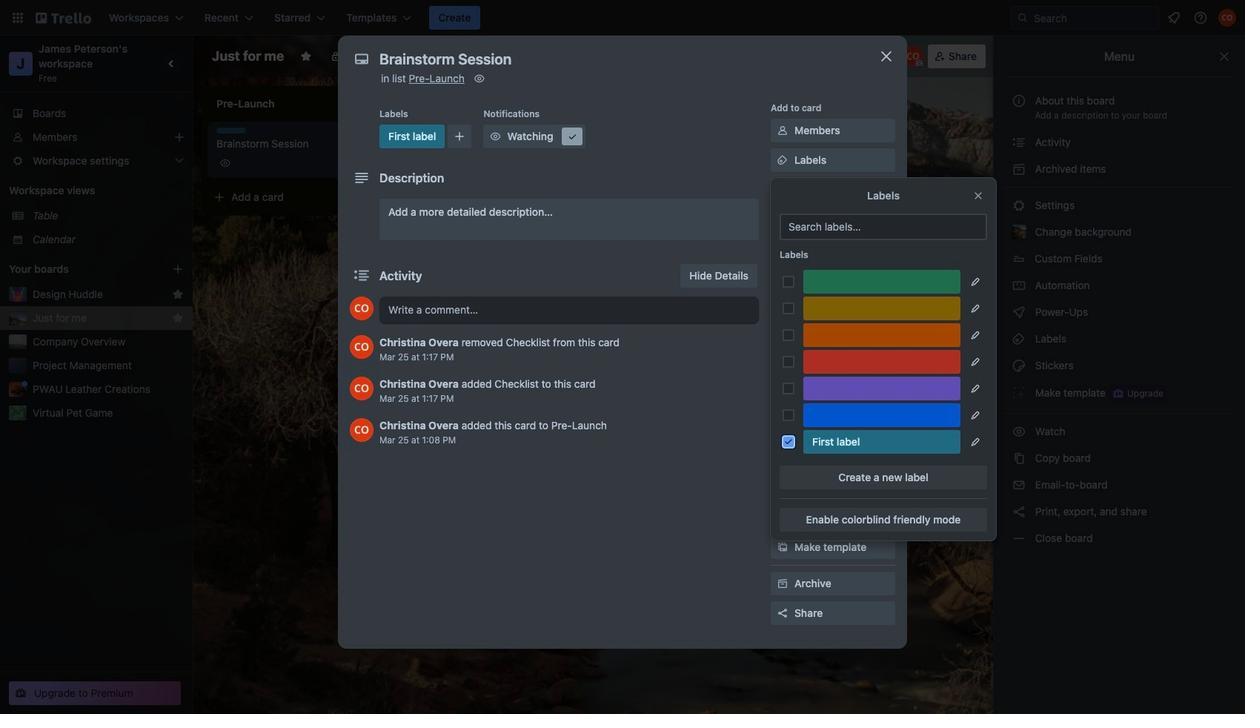 Task type: vqa. For each thing, say whether or not it's contained in the screenshot.
text box on the top of the page
yes



Task type: locate. For each thing, give the bounding box(es) containing it.
color: purple, title: none image
[[804, 377, 961, 400]]

star or unstar board image
[[301, 50, 312, 62]]

starred icon image
[[172, 288, 184, 300], [172, 312, 184, 324]]

sm image
[[472, 71, 487, 86], [488, 129, 503, 144], [565, 129, 580, 144], [1012, 162, 1027, 176], [1012, 305, 1027, 320], [1012, 331, 1027, 346], [1012, 358, 1027, 373], [1012, 424, 1027, 439], [1012, 451, 1027, 466], [776, 540, 791, 555], [776, 576, 791, 591]]

Search labels… text field
[[780, 214, 988, 240]]

color: green, title: none image
[[804, 270, 961, 294]]

Board name text field
[[205, 44, 292, 68]]

color: orange, title: none image
[[804, 323, 961, 347]]

add board image
[[172, 263, 184, 275]]

2 vertical spatial christina overa (christinaovera) image
[[350, 418, 374, 442]]

0 vertical spatial starred icon image
[[172, 288, 184, 300]]

christina overa (christinaovera) image
[[903, 46, 924, 67], [350, 377, 374, 400], [350, 418, 374, 442]]

Search field
[[1029, 7, 1159, 28]]

color: red, title: none image
[[804, 350, 961, 374]]

1 vertical spatial starred icon image
[[172, 312, 184, 324]]

None text field
[[372, 46, 862, 73]]

0 vertical spatial christina overa (christinaovera) image
[[1219, 9, 1237, 27]]

primary element
[[0, 0, 1246, 36]]

1 vertical spatial christina overa (christinaovera) image
[[350, 377, 374, 400]]

0 notifications image
[[1166, 9, 1184, 27]]

color: yellow, title: none image
[[804, 297, 961, 320]]

sm image
[[746, 44, 767, 65], [776, 123, 791, 138], [1012, 135, 1027, 150], [776, 153, 791, 168], [1012, 198, 1027, 213], [776, 271, 791, 286], [1012, 278, 1027, 293], [1012, 385, 1027, 400], [1012, 478, 1027, 492], [776, 481, 791, 495], [1012, 504, 1027, 519], [776, 510, 791, 525], [1012, 531, 1027, 546]]

christina overa (christinaovera) image
[[1219, 9, 1237, 27], [350, 297, 374, 320], [350, 335, 374, 359]]

create from template… image
[[380, 191, 392, 203]]

0 vertical spatial christina overa (christinaovera) image
[[903, 46, 924, 67]]

close dialog image
[[878, 47, 896, 65]]

color: sky, title: "first label" element
[[380, 125, 445, 148], [217, 128, 246, 133], [804, 430, 961, 454]]

search image
[[1017, 12, 1029, 24]]



Task type: describe. For each thing, give the bounding box(es) containing it.
customize views image
[[464, 49, 479, 64]]

Write a comment text field
[[380, 297, 759, 323]]

2 horizontal spatial color: sky, title: "first label" element
[[804, 430, 961, 454]]

2 vertical spatial christina overa (christinaovera) image
[[350, 335, 374, 359]]

2 starred icon image from the top
[[172, 312, 184, 324]]

0 horizontal spatial color: sky, title: "first label" element
[[217, 128, 246, 133]]

open information menu image
[[1194, 10, 1209, 25]]

1 vertical spatial christina overa (christinaovera) image
[[350, 297, 374, 320]]

your boards with 6 items element
[[9, 260, 150, 278]]

color: blue, title: none image
[[804, 403, 961, 427]]

1 starred icon image from the top
[[172, 288, 184, 300]]

close popover image
[[973, 190, 985, 202]]

1 horizontal spatial color: sky, title: "first label" element
[[380, 125, 445, 148]]



